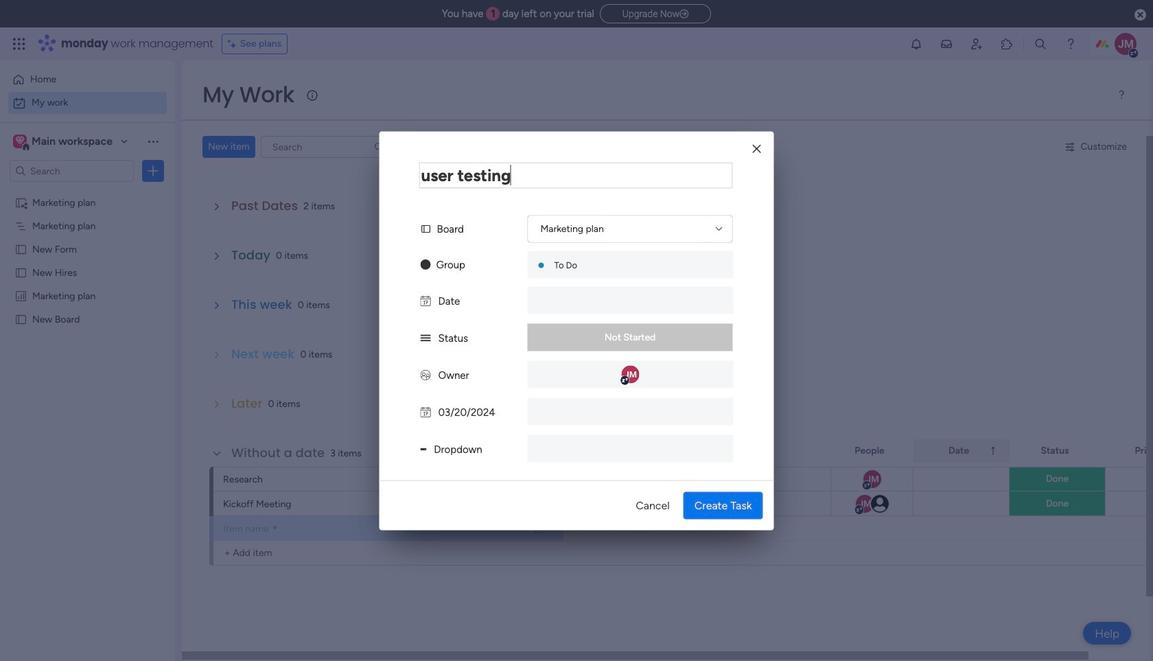 Task type: vqa. For each thing, say whether or not it's contained in the screenshot.
Search everything icon
yes



Task type: locate. For each thing, give the bounding box(es) containing it.
sort image
[[988, 446, 999, 457]]

0 vertical spatial dapulse date column image
[[421, 295, 431, 307]]

update feed image
[[940, 37, 954, 51]]

column header
[[564, 439, 687, 463], [687, 439, 831, 463], [914, 439, 1010, 463]]

dapulse date column image down v2 sun image
[[421, 295, 431, 307]]

search image
[[373, 141, 384, 152]]

search everything image
[[1034, 37, 1048, 51]]

list box
[[0, 188, 175, 516]]

dapulse date column image
[[421, 295, 431, 307], [421, 406, 431, 418]]

close image
[[753, 144, 761, 154]]

notifications image
[[910, 37, 923, 51]]

monday marketplace image
[[1000, 37, 1014, 51]]

2 dapulse date column image from the top
[[421, 406, 431, 418]]

1 vertical spatial dapulse date column image
[[421, 406, 431, 418]]

Search in workspace field
[[29, 163, 115, 179]]

2 column header from the left
[[687, 439, 831, 463]]

1 dapulse date column image from the top
[[421, 295, 431, 307]]

None search field
[[261, 136, 390, 158]]

3 column header from the left
[[914, 439, 1010, 463]]

public board image up public dashboard image
[[14, 266, 27, 279]]

dialog
[[379, 131, 774, 530]]

select product image
[[12, 37, 26, 51]]

workspace image
[[13, 134, 27, 149], [15, 134, 25, 149]]

0 vertical spatial public board image
[[14, 266, 27, 279]]

dapulse date column image down v2 multiple person column image
[[421, 406, 431, 418]]

dapulse rightstroke image
[[680, 9, 689, 19]]

v2 status image
[[421, 332, 431, 344]]

dapulse close image
[[1135, 8, 1147, 22]]

option
[[8, 69, 167, 91], [8, 92, 167, 114], [0, 190, 175, 193]]

1 column header from the left
[[564, 439, 687, 463]]

1 vertical spatial public board image
[[14, 312, 27, 325]]

public board image
[[14, 266, 27, 279], [14, 312, 27, 325]]

shareable board image
[[14, 196, 27, 209]]

workspace selection element
[[13, 133, 115, 151]]

None field
[[419, 162, 733, 188]]

public board image down public dashboard image
[[14, 312, 27, 325]]



Task type: describe. For each thing, give the bounding box(es) containing it.
2 public board image from the top
[[14, 312, 27, 325]]

v2 dropdown column image
[[421, 443, 426, 455]]

jeremy miller image
[[1115, 33, 1137, 55]]

1 public board image from the top
[[14, 266, 27, 279]]

see plans image
[[228, 36, 240, 51]]

2 workspace image from the left
[[15, 134, 25, 149]]

Filter dashboard by text search field
[[261, 136, 390, 158]]

v2 multiple person column image
[[421, 369, 431, 381]]

invite members image
[[970, 37, 984, 51]]

public dashboard image
[[14, 289, 27, 302]]

v2 sun image
[[421, 258, 431, 271]]

0 vertical spatial option
[[8, 69, 167, 91]]

help image
[[1064, 37, 1078, 51]]

2 vertical spatial option
[[0, 190, 175, 193]]

public board image
[[14, 242, 27, 255]]

1 vertical spatial option
[[8, 92, 167, 114]]

1 workspace image from the left
[[13, 134, 27, 149]]



